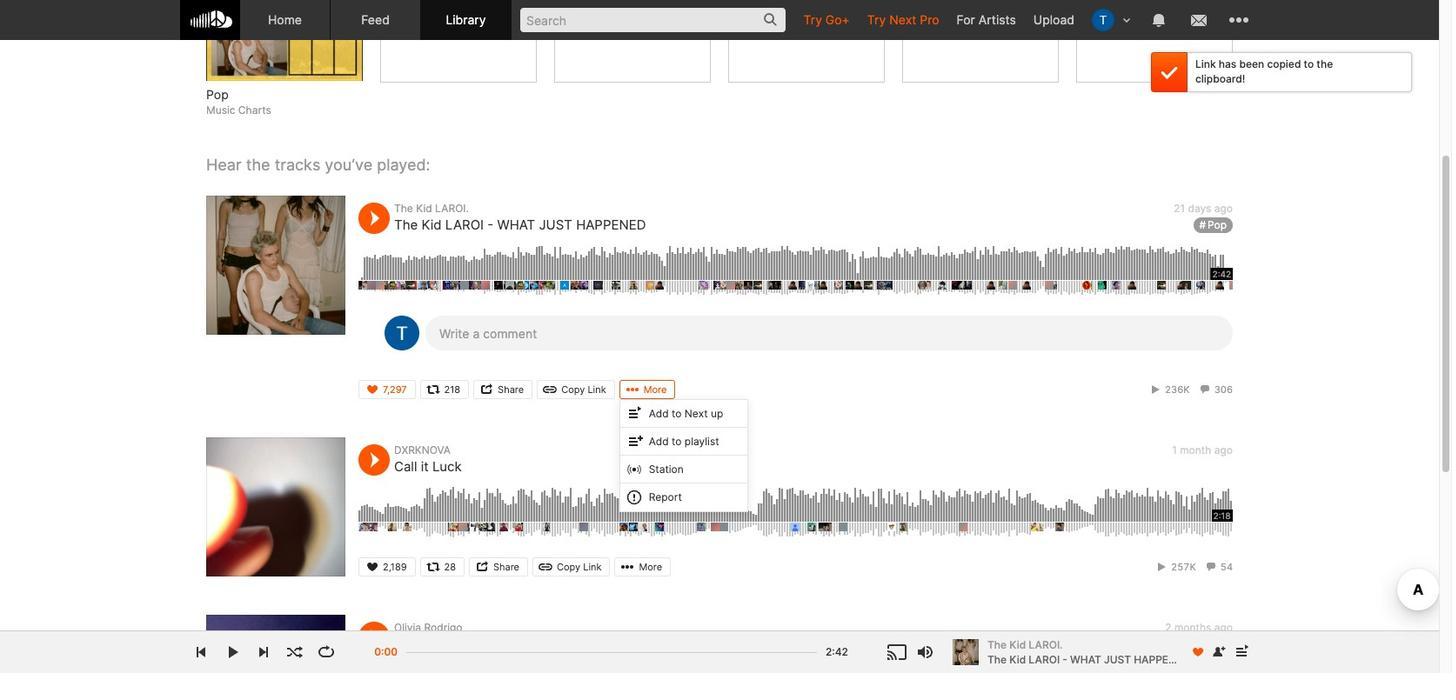 Task type: vqa. For each thing, say whether or not it's contained in the screenshot.
'copy' related to The Kid LAROI - WHAT JUST HAPPENED
yes



Task type: describe. For each thing, give the bounding box(es) containing it.
1 vertical spatial the kid laroi. link
[[988, 638, 1182, 653]]

the kid laroi. the kid laroi - what just happened for the topmost the kid laroi. link
[[394, 202, 646, 234]]

laroi for the topmost the kid laroi. link
[[445, 217, 484, 234]]

report button
[[620, 484, 748, 512]]

played:
[[377, 156, 430, 174]]

it
[[421, 459, 429, 476]]

copy link button for the kid laroi - what just happened
[[537, 381, 615, 400]]

for artists link
[[948, 0, 1025, 39]]

just for the kid laroi. link to the bottom
[[1105, 653, 1132, 666]]

0:00
[[375, 646, 398, 659]]

has
[[1219, 57, 1237, 71]]

54
[[1221, 562, 1233, 574]]

rodrigo
[[424, 622, 463, 635]]

copy for call it luck
[[557, 562, 581, 574]]

pop element
[[206, 0, 363, 81]]

try for try next pro
[[868, 12, 886, 27]]

try next pro
[[868, 12, 940, 27]]

copy link for the kid laroi - what just happened
[[562, 384, 606, 396]]

7,297
[[383, 384, 407, 396]]

days
[[1189, 202, 1212, 215]]

track stats element for the kid laroi - what just happened
[[1149, 381, 1233, 400]]

station
[[649, 463, 684, 476]]

vampire
[[394, 637, 443, 653]]

olivia
[[394, 622, 421, 635]]

clipboard!
[[1196, 72, 1246, 85]]

257k
[[1172, 562, 1197, 574]]

218 button
[[420, 381, 469, 400]]

0 horizontal spatial tara schultz's avatar element
[[385, 316, 420, 351]]

dxrknova
[[394, 444, 451, 457]]

copy link button for call it luck
[[533, 558, 611, 577]]

vampire link
[[394, 637, 443, 653]]

0 vertical spatial happened
[[576, 217, 646, 234]]

track stats element for call it luck
[[1155, 558, 1233, 577]]

link for the kid laroi - what just happened
[[588, 384, 606, 396]]

more for call it luck
[[639, 562, 663, 574]]

pop link for vampire
[[1195, 637, 1233, 653]]

been
[[1240, 57, 1265, 71]]

try next pro link
[[859, 0, 948, 39]]

station button
[[620, 456, 748, 484]]

for
[[957, 12, 976, 27]]

more button for the kid laroi - what just happened
[[619, 381, 676, 400]]

more for the kid laroi - what just happened
[[644, 384, 667, 396]]

go+
[[826, 12, 850, 27]]

21
[[1174, 202, 1186, 215]]

1 horizontal spatial the kid laroi - what just happened element
[[953, 640, 979, 666]]

306
[[1215, 384, 1233, 396]]

tracks
[[275, 156, 321, 174]]

link has been copied to the clipboard!
[[1196, 57, 1334, 85]]

report
[[649, 491, 682, 504]]

for artists
[[957, 12, 1017, 27]]

Search search field
[[521, 8, 786, 32]]

- for the topmost the kid laroi. link
[[488, 217, 494, 234]]

to for add to next up
[[672, 407, 682, 420]]

luck
[[433, 459, 462, 476]]

2 months ago pop
[[1166, 622, 1233, 651]]

next inside "button"
[[685, 407, 708, 420]]

2,189
[[383, 562, 407, 574]]

0 vertical spatial the kid laroi. link
[[394, 202, 469, 215]]

the kid laroi - what just happened link for the kid laroi. link to the bottom
[[988, 652, 1191, 668]]

share button for luck
[[469, 558, 528, 577]]

feed
[[361, 12, 390, 27]]

add to playlist
[[649, 435, 719, 448]]

olivia rodrigo link
[[394, 622, 463, 635]]

1
[[1173, 444, 1178, 457]]

1 month ago
[[1173, 444, 1233, 457]]



Task type: locate. For each thing, give the bounding box(es) containing it.
1 horizontal spatial the kid laroi. link
[[988, 638, 1182, 653]]

share button right 28
[[469, 558, 528, 577]]

laroi
[[445, 217, 484, 234], [1029, 653, 1060, 666]]

0 horizontal spatial the
[[246, 156, 270, 174]]

0 vertical spatial link
[[1196, 57, 1217, 71]]

0 vertical spatial what
[[497, 217, 536, 234]]

home
[[268, 12, 302, 27]]

copy link for call it luck
[[557, 562, 602, 574]]

tara schultz's avatar element right upload
[[1092, 9, 1115, 31]]

2 vertical spatial to
[[672, 435, 682, 448]]

progress bar
[[406, 644, 817, 673]]

more button
[[619, 381, 676, 400], [615, 558, 671, 577]]

0 vertical spatial the
[[1317, 57, 1334, 71]]

more up add to next up "button"
[[644, 384, 667, 396]]

1 horizontal spatial what
[[1071, 653, 1102, 666]]

pro
[[920, 12, 940, 27]]

pop inside 21 days ago pop
[[1208, 219, 1227, 232]]

try go+
[[804, 12, 850, 27]]

hear
[[206, 156, 242, 174]]

0 horizontal spatial what
[[497, 217, 536, 234]]

the inside link has been copied to the clipboard!
[[1317, 57, 1334, 71]]

try
[[804, 12, 822, 27], [868, 12, 886, 27]]

236k
[[1165, 384, 1190, 396]]

1 vertical spatial copy
[[557, 562, 581, 574]]

tara schultz's avatar element
[[1092, 9, 1115, 31], [385, 316, 420, 351]]

1 horizontal spatial the kid laroi. the kid laroi - what just happened
[[988, 638, 1191, 666]]

link has been copied to the clipboard! alert
[[1152, 52, 1413, 92]]

218
[[444, 384, 461, 396]]

0 vertical spatial copy link button
[[537, 381, 615, 400]]

1 horizontal spatial try
[[868, 12, 886, 27]]

0 horizontal spatial just
[[539, 217, 573, 234]]

to for add to playlist
[[672, 435, 682, 448]]

1 vertical spatial to
[[672, 407, 682, 420]]

54 link
[[1204, 562, 1233, 574]]

1 vertical spatial laroi
[[1029, 653, 1060, 666]]

add to playlist button
[[620, 429, 748, 456]]

0 vertical spatial laroi.
[[435, 202, 469, 215]]

ago inside 2 months ago pop
[[1215, 622, 1233, 635]]

you've
[[325, 156, 373, 174]]

music
[[206, 104, 235, 117]]

more
[[644, 384, 667, 396], [639, 562, 663, 574]]

1 vertical spatial what
[[1071, 653, 1102, 666]]

the kid laroi - what just happened link
[[394, 217, 646, 234], [988, 652, 1191, 668]]

playlist
[[685, 435, 719, 448]]

21 days ago pop
[[1174, 202, 1233, 232]]

1 vertical spatial next
[[685, 407, 708, 420]]

0 vertical spatial copy link
[[562, 384, 606, 396]]

2
[[1166, 622, 1172, 635]]

add inside "button"
[[649, 407, 669, 420]]

3 ago from the top
[[1215, 622, 1233, 635]]

add inside button
[[649, 435, 669, 448]]

28 button
[[420, 558, 465, 577]]

more down report
[[639, 562, 663, 574]]

more button down report
[[615, 558, 671, 577]]

1 horizontal spatial laroi.
[[1029, 638, 1063, 652]]

add to next up
[[649, 407, 724, 420]]

the kid laroi - what just happened element
[[206, 196, 346, 335], [953, 640, 979, 666]]

try right go+
[[868, 12, 886, 27]]

laroi.
[[435, 202, 469, 215], [1029, 638, 1063, 652]]

pop for the kid laroi - what just happened
[[1208, 219, 1227, 232]]

track stats element up months
[[1155, 558, 1233, 577]]

1 vertical spatial the kid laroi - what just happened link
[[988, 652, 1191, 668]]

ago inside 21 days ago pop
[[1215, 202, 1233, 215]]

call it luck link
[[394, 459, 462, 476]]

to inside button
[[672, 435, 682, 448]]

0 horizontal spatial next
[[685, 407, 708, 420]]

library
[[446, 12, 486, 27]]

share for luck
[[494, 562, 520, 574]]

copy
[[562, 384, 585, 396], [557, 562, 581, 574]]

1 horizontal spatial the kid laroi - what just happened link
[[988, 652, 1191, 668]]

1 vertical spatial pop link
[[1195, 218, 1233, 234]]

pop inside 2 months ago pop
[[1208, 638, 1227, 651]]

olivia rodrigo vampire
[[394, 622, 463, 653]]

0 horizontal spatial the kid laroi. link
[[394, 202, 469, 215]]

0 vertical spatial more
[[644, 384, 667, 396]]

add for add to next up
[[649, 407, 669, 420]]

the right copied
[[1317, 57, 1334, 71]]

add up add to playlist
[[649, 407, 669, 420]]

2 ago from the top
[[1215, 444, 1233, 457]]

0 vertical spatial next
[[890, 12, 917, 27]]

1 add from the top
[[649, 407, 669, 420]]

music charts link
[[206, 104, 271, 118]]

1 ago from the top
[[1215, 202, 1233, 215]]

1 try from the left
[[804, 12, 822, 27]]

0 vertical spatial pop
[[206, 87, 229, 102]]

1 horizontal spatial laroi
[[1029, 653, 1060, 666]]

try for try go+
[[804, 12, 822, 27]]

2 vertical spatial link
[[583, 562, 602, 574]]

link for call it luck
[[583, 562, 602, 574]]

pop link for the kid laroi - what just happened
[[1195, 218, 1233, 234]]

pop link down pop element
[[206, 86, 363, 104]]

copy for the kid laroi - what just happened
[[562, 384, 585, 396]]

ago right the days
[[1215, 202, 1233, 215]]

add
[[649, 407, 669, 420], [649, 435, 669, 448]]

0 horizontal spatial laroi
[[445, 217, 484, 234]]

the kid laroi. link down played:
[[394, 202, 469, 215]]

1 vertical spatial happened
[[1134, 653, 1191, 666]]

to up add to playlist
[[672, 407, 682, 420]]

the kid laroi. link
[[394, 202, 469, 215], [988, 638, 1182, 653]]

link
[[1196, 57, 1217, 71], [588, 384, 606, 396], [583, 562, 602, 574]]

1 vertical spatial the kid laroi. the kid laroi - what just happened
[[988, 638, 1191, 666]]

dxrknova link
[[394, 444, 451, 457]]

1 horizontal spatial happened
[[1134, 653, 1191, 666]]

0 horizontal spatial the kid laroi - what just happened element
[[206, 196, 346, 335]]

track stats element containing 257k
[[1155, 558, 1233, 577]]

share right 218
[[498, 384, 524, 396]]

laroi. for the topmost the kid laroi. link
[[435, 202, 469, 215]]

0 horizontal spatial try
[[804, 12, 822, 27]]

charts
[[238, 104, 271, 117]]

306 link
[[1198, 384, 1233, 396]]

ago right month
[[1215, 444, 1233, 457]]

1 horizontal spatial just
[[1105, 653, 1132, 666]]

call it luck element
[[206, 438, 346, 577]]

to left playlist
[[672, 435, 682, 448]]

ago for the kid laroi - what just happened
[[1215, 202, 1233, 215]]

track stats element up month
[[1149, 381, 1233, 400]]

1 vertical spatial -
[[1063, 653, 1068, 666]]

next
[[890, 12, 917, 27], [685, 407, 708, 420]]

0 horizontal spatial the kid laroi. the kid laroi - what just happened
[[394, 202, 646, 234]]

the kid laroi. the kid laroi - what just happened for the kid laroi. link to the bottom
[[988, 638, 1191, 666]]

hear the tracks you've played:
[[206, 156, 430, 174]]

28
[[444, 562, 456, 574]]

1 vertical spatial copy link
[[557, 562, 602, 574]]

share
[[498, 384, 524, 396], [494, 562, 520, 574]]

ago
[[1215, 202, 1233, 215], [1215, 444, 1233, 457], [1215, 622, 1233, 635]]

up
[[711, 407, 724, 420]]

0 vertical spatial to
[[1304, 57, 1315, 71]]

1 vertical spatial share
[[494, 562, 520, 574]]

2 try from the left
[[868, 12, 886, 27]]

0 horizontal spatial the kid laroi - what just happened link
[[394, 217, 646, 234]]

pop
[[206, 87, 229, 102], [1208, 219, 1227, 232], [1208, 638, 1227, 651]]

next left pro
[[890, 12, 917, 27]]

1 vertical spatial add
[[649, 435, 669, 448]]

pop music charts
[[206, 87, 271, 117]]

upload
[[1034, 12, 1075, 27]]

0 vertical spatial share
[[498, 384, 524, 396]]

1 vertical spatial tara schultz's avatar element
[[385, 316, 420, 351]]

add up station
[[649, 435, 669, 448]]

0 vertical spatial the kid laroi - what just happened link
[[394, 217, 646, 234]]

0 vertical spatial the kid laroi. the kid laroi - what just happened
[[394, 202, 646, 234]]

2 vertical spatial pop
[[1208, 638, 1227, 651]]

0 vertical spatial just
[[539, 217, 573, 234]]

share button right 218
[[474, 381, 533, 400]]

laroi for the kid laroi. link to the bottom
[[1029, 653, 1060, 666]]

0 vertical spatial add
[[649, 407, 669, 420]]

- for the kid laroi. link to the bottom
[[1063, 653, 1068, 666]]

2 vertical spatial pop link
[[1195, 637, 1233, 653]]

2 add from the top
[[649, 435, 669, 448]]

0 vertical spatial the kid laroi - what just happened element
[[206, 196, 346, 335]]

pop link
[[206, 86, 363, 104], [1195, 218, 1233, 234], [1195, 637, 1233, 653]]

1 vertical spatial more
[[639, 562, 663, 574]]

ago for vampire
[[1215, 622, 1233, 635]]

2,189 button
[[359, 558, 416, 577]]

1 horizontal spatial -
[[1063, 653, 1068, 666]]

the right hear
[[246, 156, 270, 174]]

0 vertical spatial laroi
[[445, 217, 484, 234]]

7,297 button
[[359, 381, 416, 400]]

pop left next up icon
[[1208, 638, 1227, 651]]

1 vertical spatial the kid laroi - what just happened element
[[953, 640, 979, 666]]

1 horizontal spatial the
[[1317, 57, 1334, 71]]

month
[[1180, 444, 1212, 457]]

home link
[[240, 0, 331, 40]]

1 vertical spatial just
[[1105, 653, 1132, 666]]

to right copied
[[1304, 57, 1315, 71]]

None search field
[[512, 0, 795, 39]]

1 vertical spatial the
[[246, 156, 270, 174]]

just for the topmost the kid laroi. link
[[539, 217, 573, 234]]

1 vertical spatial pop
[[1208, 219, 1227, 232]]

0 horizontal spatial -
[[488, 217, 494, 234]]

pop for vampire
[[1208, 638, 1227, 651]]

share button for the
[[474, 381, 533, 400]]

vampire element
[[206, 616, 346, 674]]

track stats element containing 236k
[[1149, 381, 1233, 400]]

copy link button
[[537, 381, 615, 400], [533, 558, 611, 577]]

the
[[394, 202, 413, 215], [394, 217, 418, 234], [988, 638, 1007, 652], [988, 653, 1007, 666]]

the
[[1317, 57, 1334, 71], [246, 156, 270, 174]]

call
[[394, 459, 417, 476]]

months
[[1175, 622, 1212, 635]]

0 vertical spatial pop link
[[206, 86, 363, 104]]

2:42
[[826, 646, 849, 659]]

the kid laroi. link down 2
[[988, 638, 1182, 653]]

dxrknova call it luck
[[394, 444, 462, 476]]

0 vertical spatial ago
[[1215, 202, 1233, 215]]

just
[[539, 217, 573, 234], [1105, 653, 1132, 666]]

copied
[[1268, 57, 1302, 71]]

happened
[[576, 217, 646, 234], [1134, 653, 1191, 666]]

Write a comment text field
[[426, 316, 1233, 351]]

copy link
[[562, 384, 606, 396], [557, 562, 602, 574]]

share right 28
[[494, 562, 520, 574]]

pop up music
[[206, 87, 229, 102]]

tara schultz's avatar element up 7,297
[[385, 316, 420, 351]]

1 vertical spatial track stats element
[[1155, 558, 1233, 577]]

try left go+
[[804, 12, 822, 27]]

to inside link has been copied to the clipboard!
[[1304, 57, 1315, 71]]

next up image
[[1232, 642, 1253, 663]]

0 horizontal spatial laroi.
[[435, 202, 469, 215]]

1 horizontal spatial tara schultz's avatar element
[[1092, 9, 1115, 31]]

try go+ link
[[795, 0, 859, 39]]

1 vertical spatial more button
[[615, 558, 671, 577]]

1 vertical spatial link
[[588, 384, 606, 396]]

artists
[[979, 12, 1017, 27]]

to
[[1304, 57, 1315, 71], [672, 407, 682, 420], [672, 435, 682, 448]]

0 horizontal spatial happened
[[576, 217, 646, 234]]

pop link down months
[[1195, 637, 1233, 653]]

add for add to playlist
[[649, 435, 669, 448]]

share button
[[474, 381, 533, 400], [469, 558, 528, 577]]

1 vertical spatial copy link button
[[533, 558, 611, 577]]

track stats element
[[1149, 381, 1233, 400], [1155, 558, 1233, 577]]

-
[[488, 217, 494, 234], [1063, 653, 1068, 666]]

0 vertical spatial -
[[488, 217, 494, 234]]

upload link
[[1025, 0, 1084, 39]]

0 vertical spatial share button
[[474, 381, 533, 400]]

1 horizontal spatial next
[[890, 12, 917, 27]]

share for the
[[498, 384, 524, 396]]

pop down the days
[[1208, 219, 1227, 232]]

1 vertical spatial ago
[[1215, 444, 1233, 457]]

link inside link has been copied to the clipboard!
[[1196, 57, 1217, 71]]

next left up at the bottom left of page
[[685, 407, 708, 420]]

1 vertical spatial laroi.
[[1029, 638, 1063, 652]]

pop inside pop music charts
[[206, 87, 229, 102]]

0 vertical spatial more button
[[619, 381, 676, 400]]

0 vertical spatial tara schultz's avatar element
[[1092, 9, 1115, 31]]

0 vertical spatial copy
[[562, 384, 585, 396]]

library link
[[421, 0, 512, 40]]

laroi. for the kid laroi. link to the bottom
[[1029, 638, 1063, 652]]

the kid laroi - what just happened link for the topmost the kid laroi. link
[[394, 217, 646, 234]]

pop link down the days
[[1195, 218, 1233, 234]]

add to next up button
[[620, 401, 748, 429]]

2 vertical spatial ago
[[1215, 622, 1233, 635]]

the kid laroi. the kid laroi - what just happened
[[394, 202, 646, 234], [988, 638, 1191, 666]]

1 vertical spatial share button
[[469, 558, 528, 577]]

more button for call it luck
[[615, 558, 671, 577]]

more button up add to next up "button"
[[619, 381, 676, 400]]

ago up next up icon
[[1215, 622, 1233, 635]]

what
[[497, 217, 536, 234], [1071, 653, 1102, 666]]

to inside "button"
[[672, 407, 682, 420]]

0 vertical spatial track stats element
[[1149, 381, 1233, 400]]

feed link
[[331, 0, 421, 40]]



